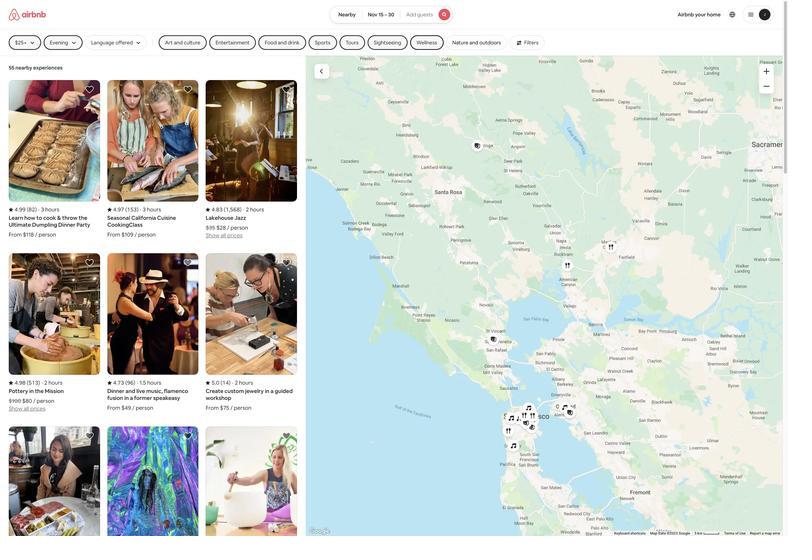 Task type: describe. For each thing, give the bounding box(es) containing it.
add
[[407, 11, 416, 18]]

live
[[136, 388, 145, 395]]

Nature and outdoors button
[[447, 35, 508, 50]]

create
[[206, 388, 224, 395]]

30
[[389, 11, 395, 18]]

learn
[[9, 215, 23, 222]]

(513)
[[27, 380, 40, 387]]

4.83 out of 5 average rating,  1,568 reviews image
[[206, 206, 242, 213]]

california
[[131, 215, 156, 222]]

your
[[696, 11, 707, 18]]

a inside create custom jewelry in a guided workshop from $75 / person
[[271, 388, 274, 395]]

/ inside seasonal california cuisine cookingclass from $109 / person
[[135, 231, 137, 238]]

/ inside lakehouse jazz $35 $28 / person show all prices
[[227, 225, 230, 231]]

· for 4.73 (96)
[[137, 380, 138, 387]]

hours for jazz
[[250, 206, 264, 213]]

person inside lakehouse jazz $35 $28 / person show all prices
[[231, 225, 248, 231]]

5 km
[[695, 532, 704, 536]]

create custom jewelry in a guided workshop group
[[206, 254, 297, 412]]

guided
[[275, 388, 293, 395]]

person inside create custom jewelry in a guided workshop from $75 / person
[[234, 405, 252, 412]]

use
[[740, 532, 746, 536]]

Entertainment button
[[210, 35, 256, 50]]

sports
[[315, 39, 331, 46]]

cuisine
[[157, 215, 176, 222]]

guests
[[418, 11, 433, 18]]

Sports button
[[309, 35, 337, 50]]

experiences
[[33, 64, 63, 71]]

add guests
[[407, 11, 433, 18]]

5.0 out of 5 average rating,  14 reviews image
[[206, 380, 231, 387]]

nov 15 – 30 button
[[362, 6, 401, 23]]

prices inside pottery in the mission $100 $80 / person show all prices
[[30, 406, 45, 413]]

· for 4.99 (82)
[[38, 206, 40, 213]]

flamenco
[[164, 388, 188, 395]]

nearby
[[339, 11, 356, 18]]

2 horizontal spatial a
[[762, 532, 764, 536]]

music,
[[146, 388, 163, 395]]

learn how to cook & throw the ultimate dumpling dinner party from $118 / person
[[9, 215, 90, 238]]

4.97 (153)
[[113, 206, 139, 213]]

add to wishlist image for lakehouse jazz $35 $28 / person show all prices
[[282, 85, 291, 94]]

nearby button
[[330, 6, 362, 23]]

airbnb your home
[[678, 11, 721, 18]]

4.83
[[212, 206, 223, 213]]

all inside lakehouse jazz $35 $28 / person show all prices
[[221, 232, 226, 239]]

prices inside lakehouse jazz $35 $28 / person show all prices
[[227, 232, 243, 239]]

none search field containing nearby
[[330, 6, 454, 23]]

keyboard shortcuts button
[[615, 532, 646, 537]]

©2023
[[667, 532, 678, 536]]

$118
[[23, 231, 34, 238]]

from inside seasonal california cuisine cookingclass from $109 / person
[[107, 231, 120, 238]]

food and drink
[[265, 39, 300, 46]]

nature and outdoors
[[453, 39, 501, 46]]

language offered button
[[85, 35, 147, 50]]

in inside pottery in the mission $100 $80 / person show all prices
[[29, 388, 34, 395]]

4.98 (513)
[[15, 380, 40, 387]]

map
[[651, 532, 658, 536]]

15
[[379, 11, 384, 18]]

the inside the 'learn how to cook & throw the ultimate dumpling dinner party from $118 / person'
[[79, 215, 87, 222]]

learn how to cook & throw the ultimate dumpling dinner party group
[[9, 80, 100, 238]]

4.73
[[113, 380, 124, 387]]

cook
[[43, 215, 56, 222]]

3 for 4.99 (82)
[[41, 206, 44, 213]]

art
[[165, 39, 173, 46]]

filters
[[525, 39, 539, 46]]

nature
[[453, 39, 469, 46]]

jazz
[[235, 215, 246, 222]]

from inside create custom jewelry in a guided workshop from $75 / person
[[206, 405, 219, 412]]

Wellness button
[[411, 35, 444, 50]]

5 km button
[[693, 532, 723, 537]]

custom
[[225, 388, 244, 395]]

all inside pottery in the mission $100 $80 / person show all prices
[[24, 406, 29, 413]]

zoom in image
[[764, 68, 770, 74]]

airbnb
[[678, 11, 695, 18]]

fusion
[[107, 395, 123, 402]]

keyboard shortcuts
[[615, 532, 646, 536]]

in inside dinner and live music, flamenco fusion in a former speakeasy from $49 / person
[[124, 395, 129, 402]]

terms of use link
[[725, 532, 746, 536]]

(153)
[[125, 206, 139, 213]]

· 2 hours for custom
[[232, 380, 253, 387]]

· for 4.97 (153)
[[140, 206, 141, 213]]

lakehouse jazz $35 $28 / person show all prices
[[206, 215, 248, 239]]

dinner and live music, flamenco fusion in a former speakeasy group
[[107, 254, 199, 412]]

add to wishlist image inside seasonal california cuisine cookingclass group
[[184, 85, 192, 94]]

hours for how
[[45, 206, 59, 213]]

google map
showing 24 experiences. region
[[306, 55, 783, 537]]

art and culture
[[165, 39, 200, 46]]

· 1.5 hours
[[137, 380, 161, 387]]

report a map error
[[751, 532, 781, 536]]

· 2 hours for jazz
[[243, 206, 264, 213]]

2 for (1,568)
[[246, 206, 249, 213]]

seasonal
[[107, 215, 130, 222]]

4.98
[[15, 380, 26, 387]]

4.99 out of 5 average rating,  82 reviews image
[[9, 206, 37, 213]]

nearby
[[16, 64, 32, 71]]

/ inside the 'learn how to cook & throw the ultimate dumpling dinner party from $118 / person'
[[35, 231, 37, 238]]

show inside pottery in the mission $100 $80 / person show all prices
[[9, 406, 22, 413]]

–
[[385, 11, 387, 18]]

language offered
[[91, 39, 133, 46]]

entertainment
[[216, 39, 250, 46]]

$109
[[122, 231, 134, 238]]

home
[[708, 11, 721, 18]]

map
[[765, 532, 773, 536]]

throw
[[62, 215, 78, 222]]

55
[[9, 64, 14, 71]]

create custom jewelry in a guided workshop from $75 / person
[[206, 388, 293, 412]]

nov 15 – 30
[[368, 11, 395, 18]]

seasonal california cuisine cookingclass group
[[107, 80, 199, 238]]

person inside seasonal california cuisine cookingclass from $109 / person
[[138, 231, 156, 238]]

tours
[[346, 39, 359, 46]]

/ inside pottery in the mission $100 $80 / person show all prices
[[33, 398, 36, 405]]

$49
[[122, 405, 131, 412]]



Task type: vqa. For each thing, say whether or not it's contained in the screenshot.
USE
yes



Task type: locate. For each thing, give the bounding box(es) containing it.
in inside create custom jewelry in a guided workshop from $75 / person
[[265, 388, 270, 395]]

from down fusion
[[107, 405, 120, 412]]

show all prices button inside pottery in the mission group
[[9, 405, 45, 413]]

/ right $49
[[132, 405, 135, 412]]

report
[[751, 532, 762, 536]]

in right jewelry
[[265, 388, 270, 395]]

person down jazz on the left
[[231, 225, 248, 231]]

person down "dumpling"
[[39, 231, 56, 238]]

1 vertical spatial dinner
[[107, 388, 124, 395]]

a left map
[[762, 532, 764, 536]]

hours up mission
[[49, 380, 63, 387]]

and right nature
[[470, 39, 479, 46]]

cookingclass
[[107, 222, 143, 229]]

0 vertical spatial dinner
[[58, 222, 75, 229]]

dinner and live music, flamenco fusion in a former speakeasy from $49 / person
[[107, 388, 188, 412]]

/ right $118
[[35, 231, 37, 238]]

how
[[24, 215, 35, 222]]

google
[[679, 532, 691, 536]]

language
[[91, 39, 114, 46]]

1 vertical spatial show
[[9, 406, 22, 413]]

person down mission
[[37, 398, 54, 405]]

and for drink
[[278, 39, 287, 46]]

speakeasy
[[153, 395, 180, 402]]

0 horizontal spatial 3
[[41, 206, 44, 213]]

hours for california
[[147, 206, 161, 213]]

· 3 hours up california
[[140, 206, 161, 213]]

· for 4.83 (1,568)
[[243, 206, 245, 213]]

google image
[[308, 527, 332, 537]]

a inside dinner and live music, flamenco fusion in a former speakeasy from $49 / person
[[130, 395, 133, 402]]

0 horizontal spatial in
[[29, 388, 34, 395]]

the inside pottery in the mission $100 $80 / person show all prices
[[35, 388, 44, 395]]

drink
[[288, 39, 300, 46]]

· up jazz on the left
[[243, 206, 245, 213]]

/ inside dinner and live music, flamenco fusion in a former speakeasy from $49 / person
[[132, 405, 135, 412]]

hours up california
[[147, 206, 161, 213]]

1 horizontal spatial all
[[221, 232, 226, 239]]

add to wishlist image inside dinner and live music, flamenco fusion in a former speakeasy group
[[184, 259, 192, 268]]

4.98 out of 5 average rating,  513 reviews image
[[9, 380, 40, 387]]

from left $109
[[107, 231, 120, 238]]

· 2 hours inside lakehouse jazz group
[[243, 206, 264, 213]]

from down ultimate in the left of the page
[[9, 231, 22, 238]]

from
[[9, 231, 22, 238], [107, 231, 120, 238], [107, 405, 120, 412], [206, 405, 219, 412]]

2 3 from the left
[[143, 206, 146, 213]]

shortcuts
[[631, 532, 646, 536]]

data
[[659, 532, 666, 536]]

/ right $80
[[33, 398, 36, 405]]

· inside dinner and live music, flamenco fusion in a former speakeasy group
[[137, 380, 138, 387]]

add to wishlist image for dinner and live music, flamenco fusion in a former speakeasy from $49 / person
[[184, 259, 192, 268]]

55 nearby experiences
[[9, 64, 63, 71]]

0 vertical spatial all
[[221, 232, 226, 239]]

Sightseeing button
[[368, 35, 408, 50]]

airbnb your home link
[[674, 7, 726, 22]]

0 horizontal spatial show
[[9, 406, 22, 413]]

dinner
[[58, 222, 75, 229], [107, 388, 124, 395]]

hours inside "learn how to cook & throw the ultimate dumpling dinner party" group
[[45, 206, 59, 213]]

in down (513) at the bottom
[[29, 388, 34, 395]]

error
[[773, 532, 781, 536]]

hours up the cook
[[45, 206, 59, 213]]

4.73 (96)
[[113, 380, 135, 387]]

ultimate
[[9, 222, 31, 229]]

1 horizontal spatial a
[[271, 388, 274, 395]]

4.83 (1,568)
[[212, 206, 242, 213]]

show all prices button for prices
[[206, 231, 243, 239]]

show inside lakehouse jazz $35 $28 / person show all prices
[[206, 232, 220, 239]]

hours right (1,568)
[[250, 206, 264, 213]]

wellness
[[417, 39, 438, 46]]

nov
[[368, 11, 378, 18]]

· 3 hours up the cook
[[38, 206, 59, 213]]

4.73 out of 5 average rating,  96 reviews image
[[107, 380, 135, 387]]

5
[[695, 532, 697, 536]]

1 horizontal spatial the
[[79, 215, 87, 222]]

· inside "learn how to cook & throw the ultimate dumpling dinner party" group
[[38, 206, 40, 213]]

3 up california
[[143, 206, 146, 213]]

0 horizontal spatial show all prices button
[[9, 405, 45, 413]]

former
[[134, 395, 152, 402]]

the down (513) at the bottom
[[35, 388, 44, 395]]

Tours button
[[340, 35, 365, 50]]

hours inside "create custom jewelry in a guided workshop" group
[[239, 380, 253, 387]]

lakehouse jazz group
[[206, 80, 297, 239]]

· for 5.0 (14)
[[232, 380, 234, 387]]

person
[[231, 225, 248, 231], [39, 231, 56, 238], [138, 231, 156, 238], [37, 398, 54, 405], [136, 405, 153, 412], [234, 405, 252, 412]]

show down $35
[[206, 232, 220, 239]]

outdoors
[[480, 39, 501, 46]]

· right '(14)'
[[232, 380, 234, 387]]

2 for (513)
[[44, 380, 47, 387]]

a
[[271, 388, 274, 395], [130, 395, 133, 402], [762, 532, 764, 536]]

3 inside "learn how to cook & throw the ultimate dumpling dinner party" group
[[41, 206, 44, 213]]

and for live
[[126, 388, 135, 395]]

1 horizontal spatial prices
[[227, 232, 243, 239]]

culture
[[184, 39, 200, 46]]

hours up music,
[[147, 380, 161, 387]]

· right the (82)
[[38, 206, 40, 213]]

add to wishlist image inside "learn how to cook & throw the ultimate dumpling dinner party" group
[[85, 85, 94, 94]]

and right "art"
[[174, 39, 183, 46]]

person down former
[[136, 405, 153, 412]]

hours
[[45, 206, 59, 213], [147, 206, 161, 213], [250, 206, 264, 213], [49, 380, 63, 387], [147, 380, 161, 387], [239, 380, 253, 387]]

· 2 hours inside "create custom jewelry in a guided workshop" group
[[232, 380, 253, 387]]

1 horizontal spatial in
[[124, 395, 129, 402]]

$28
[[217, 225, 226, 231]]

· 2 hours for in
[[42, 380, 63, 387]]

hours inside seasonal california cuisine cookingclass group
[[147, 206, 161, 213]]

1 horizontal spatial · 3 hours
[[140, 206, 161, 213]]

0 horizontal spatial a
[[130, 395, 133, 402]]

person inside pottery in the mission $100 $80 / person show all prices
[[37, 398, 54, 405]]

2 up custom
[[235, 380, 238, 387]]

pottery
[[9, 388, 28, 395]]

1 horizontal spatial show
[[206, 232, 220, 239]]

in up $49
[[124, 395, 129, 402]]

and for outdoors
[[470, 39, 479, 46]]

prices down $80
[[30, 406, 45, 413]]

· right (153)
[[140, 206, 141, 213]]

0 horizontal spatial all
[[24, 406, 29, 413]]

0 horizontal spatial prices
[[30, 406, 45, 413]]

1 vertical spatial all
[[24, 406, 29, 413]]

pottery in the mission group
[[9, 254, 100, 413]]

/ right $75
[[231, 405, 233, 412]]

1 horizontal spatial 2
[[235, 380, 238, 387]]

dinner left party
[[58, 222, 75, 229]]

· left 1.5
[[137, 380, 138, 387]]

and for culture
[[174, 39, 183, 46]]

2 inside pottery in the mission group
[[44, 380, 47, 387]]

a up $49
[[130, 395, 133, 402]]

1.5
[[140, 380, 146, 387]]

4.97 out of 5 average rating,  153 reviews image
[[107, 206, 139, 213]]

mission
[[45, 388, 64, 395]]

lakehouse
[[206, 215, 234, 222]]

4.99 (82)
[[15, 206, 37, 213]]

/ inside create custom jewelry in a guided workshop from $75 / person
[[231, 405, 233, 412]]

add to wishlist image for learn how to cook & throw the ultimate dumpling dinner party from $118 / person
[[85, 85, 94, 94]]

· for 4.98 (513)
[[42, 380, 43, 387]]

show down $100
[[9, 406, 22, 413]]

3 for 4.97 (153)
[[143, 206, 146, 213]]

and left drink
[[278, 39, 287, 46]]

1 horizontal spatial dinner
[[107, 388, 124, 395]]

· 3 hours for to
[[38, 206, 59, 213]]

· 3 hours inside seasonal california cuisine cookingclass group
[[140, 206, 161, 213]]

terms of use
[[725, 532, 746, 536]]

Food and drink button
[[259, 35, 306, 50]]

4.97
[[113, 206, 124, 213]]

terms
[[725, 532, 735, 536]]

hours for in
[[49, 380, 63, 387]]

seasonal california cuisine cookingclass from $109 / person
[[107, 215, 176, 238]]

add to wishlist image
[[85, 85, 94, 94], [282, 85, 291, 94], [184, 259, 192, 268], [282, 259, 291, 268]]

sightseeing
[[374, 39, 402, 46]]

profile element
[[462, 0, 775, 29]]

from inside the 'learn how to cook & throw the ultimate dumpling dinner party from $118 / person'
[[9, 231, 22, 238]]

(96)
[[125, 380, 135, 387]]

5.0
[[212, 380, 220, 387]]

3 inside seasonal california cuisine cookingclass group
[[143, 206, 146, 213]]

dinner down 4.73 on the bottom left of the page
[[107, 388, 124, 395]]

· right (513) at the bottom
[[42, 380, 43, 387]]

· inside seasonal california cuisine cookingclass group
[[140, 206, 141, 213]]

1 vertical spatial show all prices button
[[9, 405, 45, 413]]

add to wishlist image inside lakehouse jazz group
[[282, 85, 291, 94]]

0 horizontal spatial dinner
[[58, 222, 75, 229]]

person right $75
[[234, 405, 252, 412]]

show all prices button inside lakehouse jazz group
[[206, 231, 243, 239]]

4.99
[[15, 206, 26, 213]]

the
[[79, 215, 87, 222], [35, 388, 44, 395]]

add to wishlist image inside "create custom jewelry in a guided workshop" group
[[282, 259, 291, 268]]

0 horizontal spatial the
[[35, 388, 44, 395]]

2 up mission
[[44, 380, 47, 387]]

jewelry
[[245, 388, 264, 395]]

from down workshop
[[206, 405, 219, 412]]

2 horizontal spatial in
[[265, 388, 270, 395]]

map data ©2023 google
[[651, 532, 691, 536]]

show all prices button for show
[[9, 405, 45, 413]]

· 2 hours up jazz on the left
[[243, 206, 264, 213]]

show all prices button down "lakehouse"
[[206, 231, 243, 239]]

0 vertical spatial show
[[206, 232, 220, 239]]

· 2 hours up mission
[[42, 380, 63, 387]]

of
[[736, 532, 739, 536]]

(14)
[[221, 380, 231, 387]]

2 up jazz on the left
[[246, 206, 249, 213]]

hours up jewelry
[[239, 380, 253, 387]]

hours inside dinner and live music, flamenco fusion in a former speakeasy group
[[147, 380, 161, 387]]

a left guided
[[271, 388, 274, 395]]

hours inside lakehouse jazz group
[[250, 206, 264, 213]]

/ right $28
[[227, 225, 230, 231]]

and inside dinner and live music, flamenco fusion in a former speakeasy from $49 / person
[[126, 388, 135, 395]]

workshop
[[206, 395, 232, 402]]

all down $80
[[24, 406, 29, 413]]

1 vertical spatial the
[[35, 388, 44, 395]]

·
[[38, 206, 40, 213], [140, 206, 141, 213], [243, 206, 245, 213], [42, 380, 43, 387], [137, 380, 138, 387], [232, 380, 234, 387]]

all down $28
[[221, 232, 226, 239]]

show
[[206, 232, 220, 239], [9, 406, 22, 413]]

· 3 hours inside "learn how to cook & throw the ultimate dumpling dinner party" group
[[38, 206, 59, 213]]

report a map error link
[[751, 532, 781, 536]]

0 horizontal spatial 2
[[44, 380, 47, 387]]

2 for (14)
[[235, 380, 238, 387]]

2 inside "create custom jewelry in a guided workshop" group
[[235, 380, 238, 387]]

person inside dinner and live music, flamenco fusion in a former speakeasy from $49 / person
[[136, 405, 153, 412]]

to
[[36, 215, 42, 222]]

0 vertical spatial prices
[[227, 232, 243, 239]]

1 horizontal spatial show all prices button
[[206, 231, 243, 239]]

person down california
[[138, 231, 156, 238]]

hours for and
[[147, 380, 161, 387]]

hours for custom
[[239, 380, 253, 387]]

the right throw
[[79, 215, 87, 222]]

1 · 3 hours from the left
[[38, 206, 59, 213]]

(82)
[[27, 206, 37, 213]]

add to wishlist image
[[184, 85, 192, 94], [85, 259, 94, 268], [85, 432, 94, 441], [184, 432, 192, 441], [282, 432, 291, 441]]

· inside pottery in the mission group
[[42, 380, 43, 387]]

0 vertical spatial show all prices button
[[206, 231, 243, 239]]

3 up to
[[41, 206, 44, 213]]

· 2 hours up custom
[[232, 380, 253, 387]]

dinner inside dinner and live music, flamenco fusion in a former speakeasy from $49 / person
[[107, 388, 124, 395]]

0 vertical spatial the
[[79, 215, 87, 222]]

2 · 3 hours from the left
[[140, 206, 161, 213]]

&
[[57, 215, 61, 222]]

dinner inside the 'learn how to cook & throw the ultimate dumpling dinner party from $118 / person'
[[58, 222, 75, 229]]

prices down jazz on the left
[[227, 232, 243, 239]]

keyboard
[[615, 532, 630, 536]]

· inside lakehouse jazz group
[[243, 206, 245, 213]]

food
[[265, 39, 277, 46]]

(1,568)
[[224, 206, 242, 213]]

and inside button
[[470, 39, 479, 46]]

and down (96)
[[126, 388, 135, 395]]

$80
[[22, 398, 32, 405]]

filters button
[[511, 35, 545, 50]]

dumpling
[[32, 222, 57, 229]]

2 horizontal spatial 2
[[246, 206, 249, 213]]

· 2 hours
[[243, 206, 264, 213], [42, 380, 63, 387], [232, 380, 253, 387]]

zoom out image
[[764, 83, 770, 89]]

hours inside pottery in the mission group
[[49, 380, 63, 387]]

· 2 hours inside pottery in the mission group
[[42, 380, 63, 387]]

1 horizontal spatial 3
[[143, 206, 146, 213]]

/ right $109
[[135, 231, 137, 238]]

add to wishlist image for create custom jewelry in a guided workshop from $75 / person
[[282, 259, 291, 268]]

1 3 from the left
[[41, 206, 44, 213]]

from inside dinner and live music, flamenco fusion in a former speakeasy from $49 / person
[[107, 405, 120, 412]]

$100
[[9, 398, 21, 405]]

show all prices button down pottery
[[9, 405, 45, 413]]

· 3 hours for cuisine
[[140, 206, 161, 213]]

add guests button
[[400, 6, 454, 23]]

2 inside lakehouse jazz group
[[246, 206, 249, 213]]

offered
[[116, 39, 133, 46]]

0 horizontal spatial · 3 hours
[[38, 206, 59, 213]]

· inside "create custom jewelry in a guided workshop" group
[[232, 380, 234, 387]]

Art and culture button
[[159, 35, 207, 50]]

1 vertical spatial prices
[[30, 406, 45, 413]]

person inside the 'learn how to cook & throw the ultimate dumpling dinner party from $118 / person'
[[39, 231, 56, 238]]

None search field
[[330, 6, 454, 23]]



